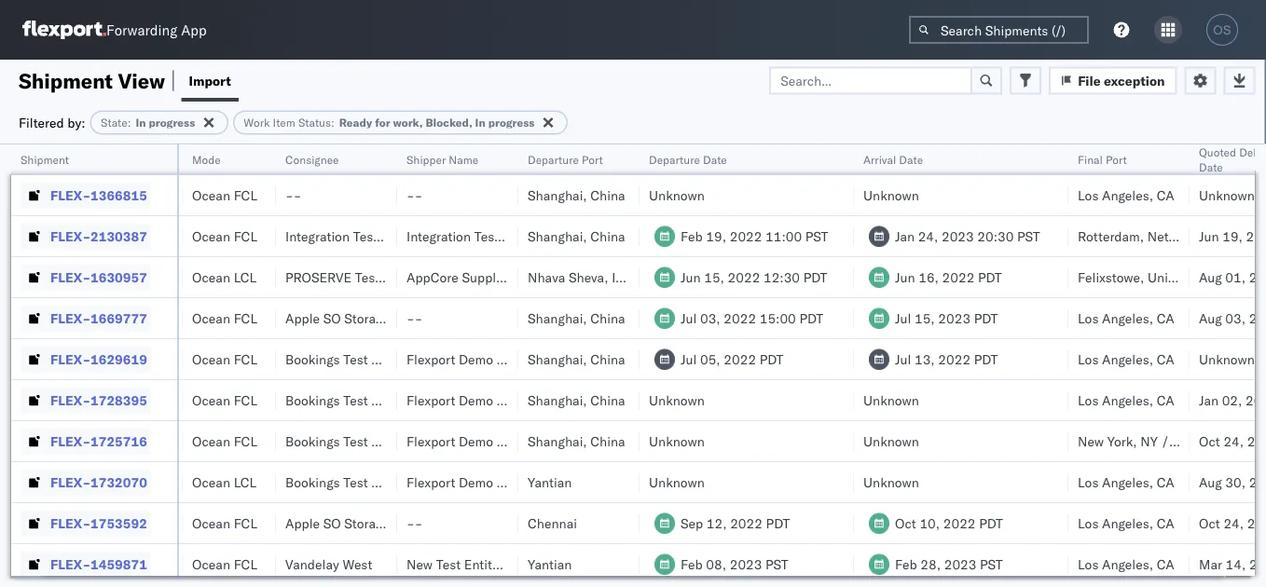 Task type: vqa. For each thing, say whether or not it's contained in the screenshot.
202
yes



Task type: describe. For each thing, give the bounding box(es) containing it.
due
[[71, 153, 91, 167]]

feb 28, 2023 pst
[[896, 556, 1003, 573]]

pst down sep 12, 2022 pdt
[[766, 556, 789, 573]]

202 right 14,
[[1250, 556, 1267, 573]]

2 ocean from the top
[[192, 228, 230, 244]]

6 shanghai, china from the top
[[528, 433, 626, 450]]

8 ocean from the top
[[192, 474, 230, 491]]

rotterdam, netherlands
[[1078, 228, 1221, 244]]

4 flexport demo shipper co. from the top
[[407, 474, 564, 491]]

-- left 1753592 at the left of the page
[[71, 515, 87, 532]]

2 los from the top
[[1078, 310, 1099, 327]]

aug 01, 202
[[1200, 269, 1267, 285]]

202 up aug 01, 202
[[1247, 228, 1267, 244]]

jun 19, 202
[[1200, 228, 1267, 244]]

1 storage from the top
[[344, 310, 390, 327]]

2022 for 12,
[[731, 515, 763, 532]]

flex- for 1728395
[[50, 392, 91, 409]]

1732070
[[91, 474, 147, 491]]

flex-1366815
[[50, 187, 147, 203]]

3 ocean fcl from the top
[[192, 310, 257, 327]]

account
[[383, 269, 432, 285]]

-- left 1459871 at the left bottom
[[71, 556, 87, 573]]

jun for jun 16, 2022 pdt
[[896, 269, 916, 285]]

2 flexport demo shipper co. from the top
[[407, 392, 564, 409]]

work
[[244, 116, 270, 130]]

1629619
[[91, 351, 147, 368]]

departure port button
[[519, 148, 621, 167]]

6 fcl from the top
[[234, 433, 257, 450]]

2022 for 15,
[[728, 269, 761, 285]]

york,
[[1108, 433, 1138, 450]]

2 demo from the top
[[459, 392, 494, 409]]

flex-1732070 button
[[21, 470, 151, 496]]

5 ocean from the top
[[192, 351, 230, 368]]

3 china from the top
[[591, 310, 626, 327]]

4 fcl from the top
[[234, 351, 257, 368]]

5 los from the top
[[1078, 474, 1099, 491]]

sep
[[681, 515, 704, 532]]

jul 03, 2022 15:00 pdt
[[681, 310, 824, 327]]

1 demo from the top
[[459, 351, 494, 368]]

state
[[101, 116, 128, 130]]

flex-1728395 button
[[21, 388, 151, 414]]

resize handle column header for consignee
[[375, 145, 397, 588]]

6 shanghai, from the top
[[528, 433, 587, 450]]

2 los angeles, ca from the top
[[1078, 310, 1175, 327]]

exception
[[1105, 72, 1166, 89]]

jul for jul 03, 2022 15:00 pdt
[[681, 310, 697, 327]]

forwarding app link
[[22, 21, 207, 39]]

blocked,
[[426, 116, 473, 130]]

2 oct 24, 202 from the top
[[1200, 515, 1267, 532]]

flex-1725716
[[50, 433, 147, 450]]

pst down oct 10, 2022 pdt
[[981, 556, 1003, 573]]

feb for feb 08, 2023 pst
[[681, 556, 703, 573]]

-- down due
[[71, 187, 87, 203]]

flex- for 2130387
[[50, 228, 91, 244]]

shipment for shipment view
[[19, 68, 113, 93]]

west
[[343, 556, 373, 573]]

1 vertical spatial 24,
[[1224, 433, 1245, 450]]

departure for departure date
[[649, 153, 700, 167]]

new york, ny / newark, nj
[[1078, 433, 1241, 450]]

flex- for 1459871
[[50, 556, 91, 573]]

state : in progress
[[101, 116, 195, 130]]

1 resize handle column header from the left
[[39, 145, 62, 588]]

2
[[503, 556, 511, 573]]

1669777
[[91, 310, 147, 327]]

12:30
[[764, 269, 800, 285]]

2 shanghai, china from the top
[[528, 228, 626, 244]]

ny
[[1141, 433, 1159, 450]]

8 ocean fcl from the top
[[192, 556, 257, 573]]

1 so from the top
[[323, 310, 341, 327]]

delive
[[1240, 145, 1267, 159]]

port for final port
[[1106, 153, 1128, 167]]

202 right 30,
[[1250, 474, 1267, 491]]

flex-1629619 button
[[21, 347, 151, 373]]

status
[[298, 116, 331, 130]]

1 yantian from the top
[[528, 474, 572, 491]]

file exception
[[1079, 72, 1166, 89]]

2 ca from the top
[[1157, 310, 1175, 327]]

flex-1630957 button
[[21, 264, 151, 291]]

jan for jan 02, 202
[[1200, 392, 1219, 409]]

4 bookings test consignee from the top
[[285, 474, 434, 491]]

2 (do from the top
[[393, 515, 420, 532]]

name
[[449, 153, 479, 167]]

resize handle column header for shipment
[[155, 145, 177, 588]]

os
[[1214, 23, 1232, 37]]

flex-1753592
[[50, 515, 147, 532]]

jul for jul 05, 2022 pdt
[[681, 351, 697, 368]]

2 : from the left
[[331, 116, 335, 130]]

shipment view
[[19, 68, 165, 93]]

flex- for 1725716
[[50, 433, 91, 450]]

1 use) from the top
[[453, 310, 486, 327]]

03, for aug
[[1226, 310, 1246, 327]]

6 ocean fcl from the top
[[192, 433, 257, 450]]

new for new test entity 2
[[407, 556, 433, 573]]

2 bookings test consignee from the top
[[285, 392, 434, 409]]

3 los angeles, ca from the top
[[1078, 351, 1175, 368]]

4 demo from the top
[[459, 474, 494, 491]]

work item status : ready for work, blocked, in progress
[[244, 116, 535, 130]]

2 flexport from the top
[[407, 392, 456, 409]]

-- left 1728395
[[71, 392, 87, 409]]

3 angeles, from the top
[[1103, 351, 1154, 368]]

feb 08, 2023 pst
[[681, 556, 789, 573]]

shipment for shipment
[[21, 153, 69, 167]]

aug 03, 202
[[1200, 310, 1267, 327]]

3 ca from the top
[[1157, 351, 1175, 368]]

2130387
[[91, 228, 147, 244]]

1 ocean fcl from the top
[[192, 187, 257, 203]]

oct up mar on the right
[[1200, 515, 1221, 532]]

5 los angeles, ca from the top
[[1078, 474, 1175, 491]]

7 los from the top
[[1078, 556, 1099, 573]]

1728395
[[91, 392, 147, 409]]

3 resize handle column header from the left
[[160, 145, 183, 588]]

mar
[[1200, 556, 1223, 573]]

flex-1728395
[[50, 392, 147, 409]]

2 fcl from the top
[[234, 228, 257, 244]]

03, for jul
[[701, 310, 721, 327]]

filtered
[[19, 114, 64, 131]]

1 ocean lcl from the top
[[192, 269, 257, 285]]

/
[[1162, 433, 1170, 450]]

30,
[[1226, 474, 1246, 491]]

0 vertical spatial 24,
[[919, 228, 939, 244]]

6 los angeles, ca from the top
[[1078, 515, 1175, 532]]

entity
[[464, 556, 499, 573]]

2 shanghai, from the top
[[528, 228, 587, 244]]

shipment button
[[11, 148, 159, 167]]

proserve test account
[[285, 269, 432, 285]]

consignee button
[[276, 148, 379, 167]]

6 china from the top
[[591, 433, 626, 450]]

1 ca from the top
[[1157, 187, 1175, 203]]

nj
[[1226, 433, 1241, 450]]

resize handle column header for arrival date
[[1047, 145, 1069, 588]]

Search... text field
[[770, 67, 973, 95]]

jul 15, 2023 pdt
[[896, 310, 999, 327]]

2023 for 28,
[[945, 556, 977, 573]]

28,
[[921, 556, 941, 573]]

flex-1669777 button
[[21, 306, 151, 332]]

5 fcl from the top
[[234, 392, 257, 409]]

2023 for 15,
[[939, 310, 971, 327]]

pdt right '15:00'
[[800, 310, 824, 327]]

os button
[[1202, 8, 1244, 51]]

2 apple from the top
[[285, 515, 320, 532]]

02,
[[1223, 392, 1243, 409]]

19, for jun
[[1223, 228, 1244, 244]]

jun 16, 2022 pdt
[[896, 269, 1003, 285]]

5 ca from the top
[[1157, 474, 1175, 491]]

4 los angeles, ca from the top
[[1078, 392, 1175, 409]]

quoted delive button
[[1190, 141, 1267, 174]]

quoted
[[1200, 145, 1237, 159]]

-- left 1732070
[[71, 474, 87, 491]]

2 use) from the top
[[453, 515, 486, 532]]

3 bookings from the top
[[285, 433, 340, 450]]

-- up new test entity 2
[[407, 515, 423, 532]]

pst right 20:30
[[1018, 228, 1041, 244]]

-- down consignee button
[[285, 187, 302, 203]]

1 not from the top
[[423, 310, 449, 327]]

final port button
[[1069, 148, 1172, 167]]

5 shanghai, china from the top
[[528, 392, 626, 409]]

-- left 1725716
[[71, 433, 87, 450]]

202 right 01,
[[1250, 269, 1267, 285]]

1 flexport from the top
[[407, 351, 456, 368]]

pdt for jul 05, 2022 pdt
[[760, 351, 784, 368]]

-- left 1669777
[[71, 310, 87, 327]]

1 los from the top
[[1078, 187, 1099, 203]]

10,
[[920, 515, 940, 532]]

oct left 10,
[[896, 515, 917, 532]]

jan 24, 2023 20:30 pst
[[896, 228, 1041, 244]]

3 shanghai, from the top
[[528, 310, 587, 327]]

united
[[1148, 269, 1188, 285]]

2 in from the left
[[475, 116, 486, 130]]

3 fcl from the top
[[234, 310, 257, 327]]

flex-1630957
[[50, 269, 147, 285]]

-- left 1630957
[[71, 269, 87, 285]]

4 los from the top
[[1078, 392, 1099, 409]]

7 ca from the top
[[1157, 556, 1175, 573]]

15:00
[[760, 310, 796, 327]]

10 ocean from the top
[[192, 556, 230, 573]]

12,
[[707, 515, 727, 532]]

resize handle column header for shipper name
[[496, 145, 519, 588]]

shipper name
[[407, 153, 479, 167]]

vandelay
[[285, 556, 339, 573]]

nhava
[[528, 269, 566, 285]]

15, for jul
[[915, 310, 935, 327]]

2 yantian from the top
[[528, 556, 572, 573]]

1 co. from the top
[[546, 351, 564, 368]]

2023 for 24,
[[942, 228, 975, 244]]

4 co. from the top
[[546, 474, 564, 491]]

1 : from the left
[[128, 116, 131, 130]]

for
[[375, 116, 391, 130]]

resize handle column header for departure date
[[832, 145, 855, 588]]

newark,
[[1173, 433, 1222, 450]]

oct 10, 2022 pdt
[[896, 515, 1004, 532]]

05,
[[701, 351, 721, 368]]

soon
[[94, 153, 120, 167]]

felixstowe, united kingdom
[[1078, 269, 1244, 285]]

pdt for jul 13, 2022 pdt
[[975, 351, 999, 368]]

flex-1629619
[[50, 351, 147, 368]]

pdt for jul 15, 2023 pdt
[[975, 310, 999, 327]]

2022 for 13,
[[939, 351, 971, 368]]

arrival date button
[[855, 148, 1050, 167]]

-- left 1629619
[[71, 351, 87, 368]]

final port
[[1078, 153, 1128, 167]]

2 storage from the top
[[344, 515, 390, 532]]

filtered by:
[[19, 114, 85, 131]]

202 right 02,
[[1246, 392, 1267, 409]]

flex-2130387
[[50, 228, 147, 244]]



Task type: locate. For each thing, give the bounding box(es) containing it.
departure inside button
[[649, 153, 700, 167]]

7 ocean fcl from the top
[[192, 515, 257, 532]]

date up feb 19, 2022 11:00 pst
[[703, 153, 727, 167]]

consignee
[[285, 153, 339, 167], [372, 351, 434, 368], [372, 392, 434, 409], [372, 433, 434, 450], [372, 474, 434, 491]]

15, up 13,
[[915, 310, 935, 327]]

pst right "11:00"
[[806, 228, 829, 244]]

3 flexport demo shipper co. from the top
[[407, 433, 564, 450]]

flex- for 1629619
[[50, 351, 91, 368]]

0 vertical spatial 15,
[[705, 269, 725, 285]]

1 port from the left
[[582, 153, 603, 167]]

flex-1725716 button
[[21, 429, 151, 455]]

mode button
[[183, 148, 257, 167]]

2022
[[730, 228, 763, 244], [728, 269, 761, 285], [943, 269, 975, 285], [724, 310, 757, 327], [724, 351, 757, 368], [939, 351, 971, 368], [731, 515, 763, 532], [944, 515, 976, 532]]

2 vertical spatial aug
[[1200, 474, 1223, 491]]

1 vertical spatial so
[[323, 515, 341, 532]]

los angeles, ca
[[1078, 187, 1175, 203], [1078, 310, 1175, 327], [1078, 351, 1175, 368], [1078, 392, 1175, 409], [1078, 474, 1175, 491], [1078, 515, 1175, 532], [1078, 556, 1175, 573]]

china
[[591, 187, 626, 203], [591, 228, 626, 244], [591, 310, 626, 327], [591, 351, 626, 368], [591, 392, 626, 409], [591, 433, 626, 450]]

202 down aug 01, 202
[[1250, 310, 1267, 327]]

flexport demo shipper co.
[[407, 351, 564, 368], [407, 392, 564, 409], [407, 433, 564, 450], [407, 474, 564, 491]]

flex- for 1732070
[[50, 474, 91, 491]]

flex- down "flex-1753592" button
[[50, 556, 91, 573]]

0 horizontal spatial progress
[[149, 116, 195, 130]]

flex-1459871
[[50, 556, 147, 573]]

jan up "jun 16, 2022 pdt"
[[896, 228, 915, 244]]

india
[[612, 269, 642, 285]]

1 vertical spatial use)
[[453, 515, 486, 532]]

6 resize handle column header from the left
[[496, 145, 519, 588]]

app
[[181, 21, 207, 39]]

jun 15, 2022 12:30 pdt
[[681, 269, 828, 285]]

2 vertical spatial 24,
[[1224, 515, 1245, 532]]

new for new york, ny / newark, nj
[[1078, 433, 1105, 450]]

apple down the proserve
[[285, 310, 320, 327]]

1 flexport demo shipper co. from the top
[[407, 351, 564, 368]]

jan
[[896, 228, 915, 244], [1200, 392, 1219, 409]]

pdt up feb 28, 2023 pst
[[980, 515, 1004, 532]]

forwarding app
[[106, 21, 207, 39]]

4 flexport from the top
[[407, 474, 456, 491]]

jun for jun 15, 2022 12:30 pdt
[[681, 269, 701, 285]]

import button
[[181, 60, 239, 102]]

0 vertical spatial use)
[[453, 310, 486, 327]]

19, for feb
[[707, 228, 727, 244]]

ca
[[1157, 187, 1175, 203], [1157, 310, 1175, 327], [1157, 351, 1175, 368], [1157, 392, 1175, 409], [1157, 474, 1175, 491], [1157, 515, 1175, 532], [1157, 556, 1175, 573]]

1 angeles, from the top
[[1103, 187, 1154, 203]]

1 progress from the left
[[149, 116, 195, 130]]

4 ocean fcl from the top
[[192, 351, 257, 368]]

0 vertical spatial jan
[[896, 228, 915, 244]]

0 vertical spatial aug
[[1200, 269, 1223, 285]]

aug left 01,
[[1200, 269, 1223, 285]]

feb for feb 28, 2023 pst
[[896, 556, 918, 573]]

flex- down flex-1366815 button
[[50, 228, 91, 244]]

shipment left due
[[21, 153, 69, 167]]

use)
[[453, 310, 486, 327], [453, 515, 486, 532]]

2023 down "jun 16, 2022 pdt"
[[939, 310, 971, 327]]

: down view
[[128, 116, 131, 130]]

3 bookings test consignee from the top
[[285, 433, 434, 450]]

feb 19, 2022 11:00 pst
[[681, 228, 829, 244]]

2 progress from the left
[[489, 116, 535, 130]]

pdt down "jun 16, 2022 pdt"
[[975, 310, 999, 327]]

in right blocked,
[[475, 116, 486, 130]]

0 vertical spatial apple so storage (do not use)
[[285, 310, 486, 327]]

2022 left 12:30
[[728, 269, 761, 285]]

2 angeles, from the top
[[1103, 310, 1154, 327]]

shanghai, china
[[528, 187, 626, 203], [528, 228, 626, 244], [528, 310, 626, 327], [528, 351, 626, 368], [528, 392, 626, 409], [528, 433, 626, 450]]

departure
[[528, 153, 579, 167], [649, 153, 700, 167]]

0 horizontal spatial 15,
[[705, 269, 725, 285]]

--
[[71, 187, 87, 203], [285, 187, 302, 203], [407, 187, 423, 203], [71, 228, 87, 244], [71, 269, 87, 285], [71, 310, 87, 327], [407, 310, 423, 327], [71, 351, 87, 368], [71, 392, 87, 409], [71, 433, 87, 450], [71, 474, 87, 491], [71, 515, 87, 532], [407, 515, 423, 532], [71, 556, 87, 573]]

0 horizontal spatial new
[[407, 556, 433, 573]]

Search Shipments (/) text field
[[910, 16, 1090, 44]]

1 vertical spatial ocean lcl
[[192, 474, 257, 491]]

0 vertical spatial so
[[323, 310, 341, 327]]

shanghai,
[[528, 187, 587, 203], [528, 228, 587, 244], [528, 310, 587, 327], [528, 351, 587, 368], [528, 392, 587, 409], [528, 433, 587, 450]]

consignee inside button
[[285, 153, 339, 167]]

apple so storage (do not use) up west at the left bottom
[[285, 515, 486, 532]]

oct
[[1200, 433, 1221, 450], [896, 515, 917, 532], [1200, 515, 1221, 532]]

aug left 30,
[[1200, 474, 1223, 491]]

jul up jul 05, 2022 pdt
[[681, 310, 697, 327]]

4 angeles, from the top
[[1103, 392, 1154, 409]]

mar 14, 202
[[1200, 556, 1267, 573]]

202 right nj
[[1248, 433, 1267, 450]]

1 shanghai, from the top
[[528, 187, 587, 203]]

3 ocean from the top
[[192, 269, 230, 285]]

yantian up chennai
[[528, 474, 572, 491]]

flex-1669777
[[50, 310, 147, 327]]

1 date from the left
[[703, 153, 727, 167]]

4 ca from the top
[[1157, 392, 1175, 409]]

0 horizontal spatial jun
[[681, 269, 701, 285]]

1 horizontal spatial new
[[1078, 433, 1105, 450]]

1 horizontal spatial 03,
[[1226, 310, 1246, 327]]

0 horizontal spatial jan
[[896, 228, 915, 244]]

1 lcl from the top
[[234, 269, 257, 285]]

(do up new test entity 2
[[393, 515, 420, 532]]

departure for departure port
[[528, 153, 579, 167]]

8 flex- from the top
[[50, 474, 91, 491]]

date
[[703, 153, 727, 167], [900, 153, 924, 167]]

1 vertical spatial jan
[[1200, 392, 1219, 409]]

flex- down the "flex-2130387" button
[[50, 269, 91, 285]]

flex-1753592 button
[[21, 511, 151, 537]]

oct 24, 202
[[1200, 433, 1267, 450], [1200, 515, 1267, 532]]

-- left 2130387
[[71, 228, 87, 244]]

1 horizontal spatial jan
[[1200, 392, 1219, 409]]

: left 'ready' on the left of page
[[331, 116, 335, 130]]

flex-1732070
[[50, 474, 147, 491]]

15, up the jul 03, 2022 15:00 pdt
[[705, 269, 725, 285]]

aug for aug 03, 202
[[1200, 310, 1223, 327]]

6 flex- from the top
[[50, 392, 91, 409]]

1 vertical spatial aug
[[1200, 310, 1223, 327]]

date for arrival date
[[900, 153, 924, 167]]

in right state
[[136, 116, 146, 130]]

apple so storage (do not use) down account
[[285, 310, 486, 327]]

01,
[[1226, 269, 1246, 285]]

aug for aug 01, 202
[[1200, 269, 1223, 285]]

flex- for 1669777
[[50, 310, 91, 327]]

pdt right 12:30
[[804, 269, 828, 285]]

2022 left "11:00"
[[730, 228, 763, 244]]

progress up the mode
[[149, 116, 195, 130]]

6 ca from the top
[[1157, 515, 1175, 532]]

work,
[[393, 116, 423, 130]]

1 fcl from the top
[[234, 187, 257, 203]]

port for departure port
[[582, 153, 603, 167]]

progress
[[149, 116, 195, 130], [489, 116, 535, 130]]

4 shanghai, from the top
[[528, 351, 587, 368]]

2022 for 16,
[[943, 269, 975, 285]]

1725716
[[91, 433, 147, 450]]

6 angeles, from the top
[[1103, 515, 1154, 532]]

19, up jun 15, 2022 12:30 pdt
[[707, 228, 727, 244]]

7 ocean from the top
[[192, 433, 230, 450]]

not down 'appcore'
[[423, 310, 449, 327]]

1 vertical spatial lcl
[[234, 474, 257, 491]]

jul left 13,
[[896, 351, 912, 368]]

2022 left '15:00'
[[724, 310, 757, 327]]

ltd
[[506, 269, 525, 285]]

jul 05, 2022 pdt
[[681, 351, 784, 368]]

jul left '05,'
[[681, 351, 697, 368]]

0 horizontal spatial date
[[703, 153, 727, 167]]

shipment
[[19, 68, 113, 93], [21, 153, 69, 167]]

date inside button
[[900, 153, 924, 167]]

pdt for jun 16, 2022 pdt
[[979, 269, 1003, 285]]

pdt
[[804, 269, 828, 285], [979, 269, 1003, 285], [800, 310, 824, 327], [975, 310, 999, 327], [760, 351, 784, 368], [975, 351, 999, 368], [766, 515, 790, 532], [980, 515, 1004, 532]]

new
[[1078, 433, 1105, 450], [407, 556, 433, 573]]

sheva,
[[569, 269, 609, 285]]

flexport. image
[[22, 21, 106, 39]]

7 fcl from the top
[[234, 515, 257, 532]]

24, right newark,
[[1224, 433, 1245, 450]]

03,
[[701, 310, 721, 327], [1226, 310, 1246, 327]]

oct 24, 202 up "aug 30, 202"
[[1200, 433, 1267, 450]]

kingdom
[[1191, 269, 1244, 285]]

2 03, from the left
[[1226, 310, 1246, 327]]

1 vertical spatial not
[[423, 515, 449, 532]]

1 aug from the top
[[1200, 269, 1223, 285]]

1 vertical spatial apple
[[285, 515, 320, 532]]

1 los angeles, ca from the top
[[1078, 187, 1175, 203]]

ocean lcl
[[192, 269, 257, 285], [192, 474, 257, 491]]

jun left 16,
[[896, 269, 916, 285]]

pdt down 20:30
[[979, 269, 1003, 285]]

13,
[[915, 351, 935, 368]]

flex- for 1753592
[[50, 515, 91, 532]]

1 vertical spatial yantian
[[528, 556, 572, 573]]

0 vertical spatial (do
[[393, 310, 420, 327]]

2022 for 10,
[[944, 515, 976, 532]]

so
[[323, 310, 341, 327], [323, 515, 341, 532]]

departure date button
[[640, 148, 836, 167]]

mode
[[192, 153, 221, 167]]

jul 13, 2022 pdt
[[896, 351, 999, 368]]

2023 left 20:30
[[942, 228, 975, 244]]

2 bookings from the top
[[285, 392, 340, 409]]

0 horizontal spatial port
[[582, 153, 603, 167]]

feb for feb 19, 2022 11:00 pst
[[681, 228, 703, 244]]

0 vertical spatial oct 24, 202
[[1200, 433, 1267, 450]]

import
[[189, 72, 231, 89]]

1 horizontal spatial jun
[[896, 269, 916, 285]]

pdt for sep 12, 2022 pdt
[[766, 515, 790, 532]]

-- down account
[[407, 310, 423, 327]]

-- down shipper name
[[407, 187, 423, 203]]

storage up west at the left bottom
[[344, 515, 390, 532]]

2 departure from the left
[[649, 153, 700, 167]]

3 flexport from the top
[[407, 433, 456, 450]]

7 los angeles, ca from the top
[[1078, 556, 1175, 573]]

quoted delive
[[1200, 145, 1267, 174]]

19, up aug 01, 202
[[1223, 228, 1244, 244]]

2023 for 08,
[[730, 556, 763, 573]]

resize handle column header for final port
[[1168, 145, 1190, 588]]

file exception button
[[1050, 67, 1178, 95], [1050, 67, 1178, 95]]

2 date from the left
[[900, 153, 924, 167]]

1 vertical spatial shipment
[[21, 153, 69, 167]]

flex-1366815 button
[[21, 182, 151, 209]]

2 not from the top
[[423, 515, 449, 532]]

1 ocean from the top
[[192, 187, 230, 203]]

1 horizontal spatial :
[[331, 116, 335, 130]]

use) up new test entity 2
[[453, 515, 486, 532]]

0 vertical spatial not
[[423, 310, 449, 327]]

0 vertical spatial new
[[1078, 433, 1105, 450]]

1 bookings from the top
[[285, 351, 340, 368]]

departure inside button
[[528, 153, 579, 167]]

2022 right 12,
[[731, 515, 763, 532]]

1 horizontal spatial departure
[[649, 153, 700, 167]]

1459871
[[91, 556, 147, 573]]

1 vertical spatial storage
[[344, 515, 390, 532]]

2023 right 08,
[[730, 556, 763, 573]]

0 horizontal spatial 19,
[[707, 228, 727, 244]]

03, up '05,'
[[701, 310, 721, 327]]

date right arrival
[[900, 153, 924, 167]]

24,
[[919, 228, 939, 244], [1224, 433, 1245, 450], [1224, 515, 1245, 532]]

(do down account
[[393, 310, 420, 327]]

4 bookings from the top
[[285, 474, 340, 491]]

2 ocean fcl from the top
[[192, 228, 257, 244]]

9 ocean from the top
[[192, 515, 230, 532]]

3 shanghai, china from the top
[[528, 310, 626, 327]]

4 ocean from the top
[[192, 310, 230, 327]]

1 vertical spatial oct 24, 202
[[1200, 515, 1267, 532]]

2022 right '05,'
[[724, 351, 757, 368]]

3 los from the top
[[1078, 351, 1099, 368]]

progress right blocked,
[[489, 116, 535, 130]]

9 flex- from the top
[[50, 515, 91, 532]]

pdt down jul 15, 2023 pdt
[[975, 351, 999, 368]]

flex- down flex-1732070 button
[[50, 515, 91, 532]]

2 lcl from the top
[[234, 474, 257, 491]]

1 departure from the left
[[528, 153, 579, 167]]

4 shanghai, china from the top
[[528, 351, 626, 368]]

2 so from the top
[[323, 515, 341, 532]]

departure port
[[528, 153, 603, 167]]

shipment up 'by:'
[[19, 68, 113, 93]]

1 oct 24, 202 from the top
[[1200, 433, 1267, 450]]

resize handle column header for departure port
[[618, 145, 640, 588]]

24, up mar 14, 202
[[1224, 515, 1245, 532]]

4 china from the top
[[591, 351, 626, 368]]

flex-2130387 button
[[21, 223, 151, 250]]

storage
[[344, 310, 390, 327], [344, 515, 390, 532]]

0 horizontal spatial 03,
[[701, 310, 721, 327]]

1 apple so storage (do not use) from the top
[[285, 310, 486, 327]]

0 horizontal spatial in
[[136, 116, 146, 130]]

1753592
[[91, 515, 147, 532]]

1 vertical spatial (do
[[393, 515, 420, 532]]

oct 24, 202 up mar 14, 202
[[1200, 515, 1267, 532]]

3 co. from the top
[[546, 433, 564, 450]]

date for departure date
[[703, 153, 727, 167]]

1 in from the left
[[136, 116, 146, 130]]

2022 right 10,
[[944, 515, 976, 532]]

feb left 08,
[[681, 556, 703, 573]]

5 angeles, from the top
[[1103, 474, 1154, 491]]

2022 for 19,
[[730, 228, 763, 244]]

pdt up feb 08, 2023 pst
[[766, 515, 790, 532]]

oct left nj
[[1200, 433, 1221, 450]]

24, up 16,
[[919, 228, 939, 244]]

5 ocean fcl from the top
[[192, 392, 257, 409]]

resize handle column header
[[39, 145, 62, 588], [155, 145, 177, 588], [160, 145, 183, 588], [254, 145, 276, 588], [375, 145, 397, 588], [496, 145, 519, 588], [618, 145, 640, 588], [832, 145, 855, 588], [1047, 145, 1069, 588], [1168, 145, 1190, 588]]

0 vertical spatial lcl
[[234, 269, 257, 285]]

2023 right 28,
[[945, 556, 977, 573]]

pdt for oct 10, 2022 pdt
[[980, 515, 1004, 532]]

1 bookings test consignee from the top
[[285, 351, 434, 368]]

felixstowe,
[[1078, 269, 1145, 285]]

so up vandelay west
[[323, 515, 341, 532]]

file
[[1079, 72, 1101, 89]]

flex- for 1630957
[[50, 269, 91, 285]]

1 horizontal spatial port
[[1106, 153, 1128, 167]]

2022 right 13,
[[939, 351, 971, 368]]

7 flex- from the top
[[50, 433, 91, 450]]

flex- down flex-1629619 "button"
[[50, 392, 91, 409]]

1 19, from the left
[[707, 228, 727, 244]]

flex- down flex-1728395 button
[[50, 433, 91, 450]]

jun up kingdom
[[1200, 228, 1220, 244]]

date inside button
[[703, 153, 727, 167]]

flex-
[[50, 187, 91, 203], [50, 228, 91, 244], [50, 269, 91, 285], [50, 310, 91, 327], [50, 351, 91, 368], [50, 392, 91, 409], [50, 433, 91, 450], [50, 474, 91, 491], [50, 515, 91, 532], [50, 556, 91, 573]]

7 angeles, from the top
[[1103, 556, 1154, 573]]

6 los from the top
[[1078, 515, 1099, 532]]

arrival date
[[864, 153, 924, 167]]

1 03, from the left
[[701, 310, 721, 327]]

flex- down flex-1669777 "button"
[[50, 351, 91, 368]]

fcl
[[234, 187, 257, 203], [234, 228, 257, 244], [234, 310, 257, 327], [234, 351, 257, 368], [234, 392, 257, 409], [234, 433, 257, 450], [234, 515, 257, 532], [234, 556, 257, 573]]

proserve
[[285, 269, 352, 285]]

2 china from the top
[[591, 228, 626, 244]]

0 horizontal spatial :
[[128, 116, 131, 130]]

flex- down flex-1725716 "button"
[[50, 474, 91, 491]]

supply
[[462, 269, 503, 285]]

shipment inside button
[[21, 153, 69, 167]]

aug down kingdom
[[1200, 310, 1223, 327]]

so down the proserve
[[323, 310, 341, 327]]

flex-1459871 button
[[21, 552, 151, 578]]

1 horizontal spatial progress
[[489, 116, 535, 130]]

1 vertical spatial apple so storage (do not use)
[[285, 515, 486, 532]]

apple up vandelay
[[285, 515, 320, 532]]

port
[[582, 153, 603, 167], [1106, 153, 1128, 167]]

0 vertical spatial shipment
[[19, 68, 113, 93]]

2022 for 05,
[[724, 351, 757, 368]]

by:
[[67, 114, 85, 131]]

1 apple from the top
[[285, 310, 320, 327]]

1 horizontal spatial date
[[900, 153, 924, 167]]

flex- for 1366815
[[50, 187, 91, 203]]

1 vertical spatial 15,
[[915, 310, 935, 327]]

1 flex- from the top
[[50, 187, 91, 203]]

0 vertical spatial yantian
[[528, 474, 572, 491]]

2 19, from the left
[[1223, 228, 1244, 244]]

1 horizontal spatial 19,
[[1223, 228, 1244, 244]]

2 co. from the top
[[546, 392, 564, 409]]

8 fcl from the top
[[234, 556, 257, 573]]

rotterdam,
[[1078, 228, 1145, 244]]

2022 for 03,
[[724, 310, 757, 327]]

jul for jul 15, 2023 pdt
[[896, 310, 912, 327]]

15,
[[705, 269, 725, 285], [915, 310, 935, 327]]

pst
[[806, 228, 829, 244], [1018, 228, 1041, 244], [766, 556, 789, 573], [981, 556, 1003, 573]]

1 horizontal spatial 15,
[[915, 310, 935, 327]]

jun right india on the top
[[681, 269, 701, 285]]

03, down 01,
[[1226, 310, 1246, 327]]

flex- inside "button"
[[50, 351, 91, 368]]

2022 right 16,
[[943, 269, 975, 285]]

15, for jun
[[705, 269, 725, 285]]

aug 30, 202
[[1200, 474, 1267, 491]]

flex- down due
[[50, 187, 91, 203]]

jun for jun 19, 202
[[1200, 228, 1220, 244]]

4 resize handle column header from the left
[[254, 145, 276, 588]]

5 china from the top
[[591, 392, 626, 409]]

0 vertical spatial ocean lcl
[[192, 269, 257, 285]]

forwarding
[[106, 21, 177, 39]]

due soon
[[71, 153, 120, 167]]

view
[[118, 68, 165, 93]]

yantian down chennai
[[528, 556, 572, 573]]

jan for jan 24, 2023 20:30 pst
[[896, 228, 915, 244]]

0 vertical spatial storage
[[344, 310, 390, 327]]

202 down "aug 30, 202"
[[1248, 515, 1267, 532]]

0 vertical spatial apple
[[285, 310, 320, 327]]

storage down proserve test account
[[344, 310, 390, 327]]

1 china from the top
[[591, 187, 626, 203]]

jul for jul 13, 2022 pdt
[[896, 351, 912, 368]]

shipper inside button
[[407, 153, 446, 167]]

2 horizontal spatial jun
[[1200, 228, 1220, 244]]

1 vertical spatial new
[[407, 556, 433, 573]]

0 horizontal spatial departure
[[528, 153, 579, 167]]

5 shanghai, from the top
[[528, 392, 587, 409]]

1 horizontal spatial in
[[475, 116, 486, 130]]

jan left 02,
[[1200, 392, 1219, 409]]

aug for aug 30, 202
[[1200, 474, 1223, 491]]



